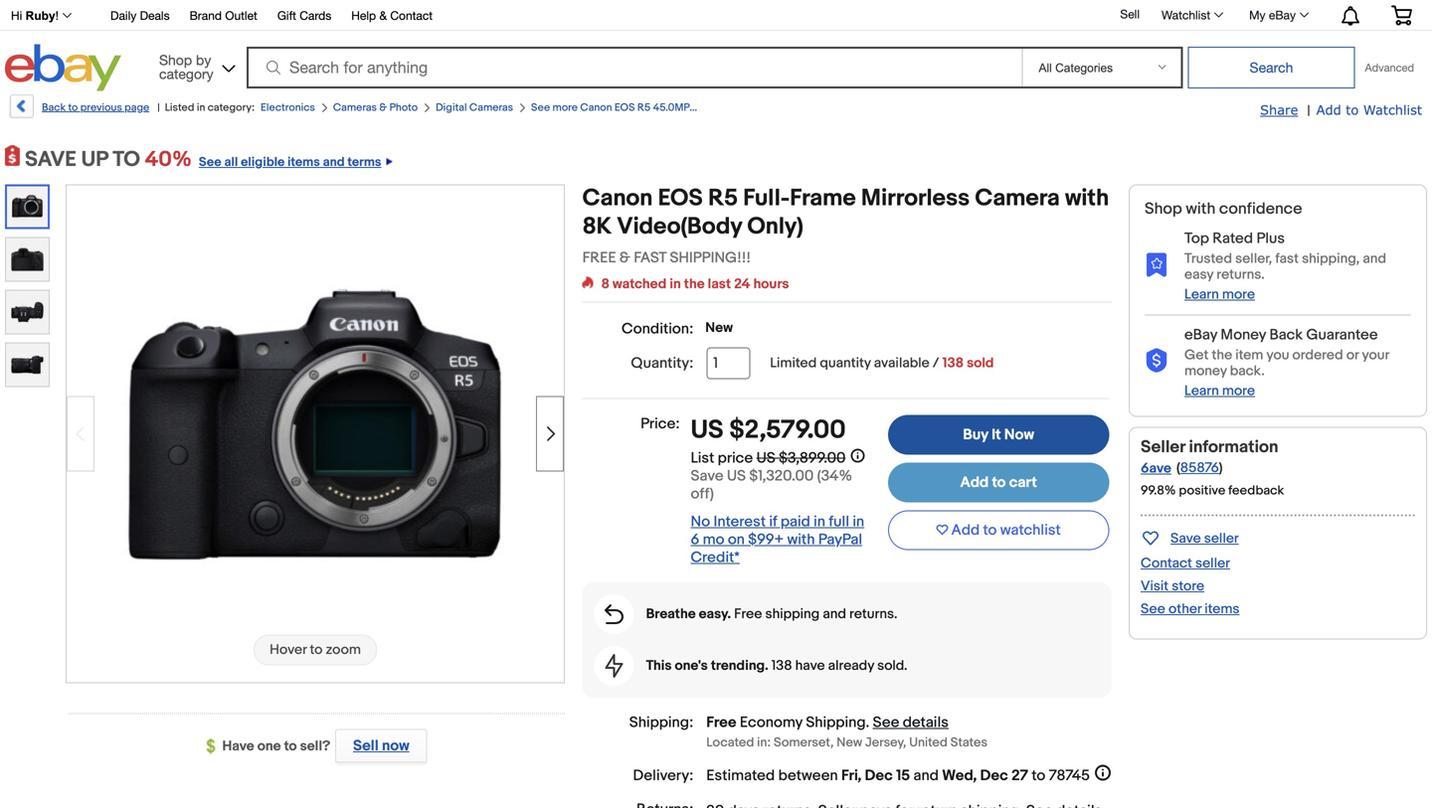Task type: vqa. For each thing, say whether or not it's contained in the screenshot.
also
no



Task type: locate. For each thing, give the bounding box(es) containing it.
add down add to cart link
[[952, 522, 980, 540]]

cameras right digital
[[469, 101, 513, 114]]

with details__icon image
[[1145, 252, 1169, 277], [1145, 349, 1169, 374], [605, 605, 624, 625], [605, 654, 623, 678]]

$1,320.00
[[749, 467, 814, 485]]

0 horizontal spatial returns.
[[850, 606, 898, 623]]

terms
[[348, 155, 381, 170]]

returns. inside us $2,579.00 main content
[[850, 606, 898, 623]]

0 vertical spatial add
[[1317, 102, 1342, 117]]

free up located
[[707, 714, 737, 732]]

0 vertical spatial mirrorless
[[692, 101, 741, 114]]

mirrorless right frame
[[861, 185, 970, 213]]

picture 1 of 4 image
[[7, 187, 48, 227]]

1 vertical spatial eos
[[658, 185, 703, 213]]

in
[[197, 101, 205, 114], [670, 276, 681, 293], [814, 513, 826, 531], [853, 513, 865, 531]]

deals
[[140, 8, 170, 22]]

1 vertical spatial seller
[[1196, 555, 1231, 572]]

0 vertical spatial items
[[288, 155, 320, 170]]

0 horizontal spatial items
[[288, 155, 320, 170]]

sold
[[967, 355, 994, 372]]

| left listed
[[157, 101, 160, 114]]

6ave
[[1141, 460, 1172, 477]]

1 horizontal spatial |
[[1307, 102, 1311, 119]]

help & contact
[[351, 8, 433, 22]]

1 vertical spatial shop
[[1145, 199, 1183, 219]]

more down search for anything text box
[[553, 101, 578, 114]]

1 horizontal spatial 138
[[943, 355, 964, 372]]

add right share
[[1317, 102, 1342, 117]]

on
[[728, 531, 745, 549]]

& right help
[[379, 8, 387, 22]]

back inside the 'ebay money back guarantee get the item you ordered or your money back. learn more'
[[1270, 326, 1303, 344]]

1 vertical spatial mirrorless
[[861, 185, 970, 213]]

save inside save us $1,320.00 (34% off)
[[691, 467, 724, 485]]

frame
[[790, 185, 856, 213]]

back left previous in the top left of the page
[[42, 101, 66, 114]]

shop with confidence
[[1145, 199, 1303, 219]]

sell left now
[[353, 738, 379, 756]]

138 left have
[[772, 658, 792, 675]]

1 horizontal spatial watchlist
[[1364, 102, 1423, 117]]

see right digital cameras link
[[531, 101, 550, 114]]

add to cart
[[960, 474, 1037, 492]]

save for save seller
[[1171, 531, 1201, 547]]

fri,
[[842, 767, 862, 785]]

the inside the 'ebay money back guarantee get the item you ordered or your money back. learn more'
[[1212, 347, 1233, 364]]

back.
[[1230, 363, 1265, 380]]

add to watchlist
[[952, 522, 1061, 540]]

& left photo on the top
[[379, 101, 387, 114]]

brand outlet link
[[190, 5, 257, 27]]

returns. up sold.
[[850, 606, 898, 623]]

electronics
[[261, 101, 315, 114]]

1 horizontal spatial save
[[1171, 531, 1201, 547]]

2 vertical spatial &
[[620, 249, 631, 267]]

mirrorless inside canon eos r5 full-frame mirrorless camera with 8k video(body only) free & fast shipping!!!
[[861, 185, 970, 213]]

0 horizontal spatial back
[[42, 101, 66, 114]]

add to cart link
[[888, 463, 1110, 503]]

more inside the 'ebay money back guarantee get the item you ordered or your money back. learn more'
[[1222, 383, 1255, 400]]

0 horizontal spatial |
[[157, 101, 160, 114]]

& inside "account" navigation
[[379, 8, 387, 22]]

(
[[1177, 460, 1181, 477]]

see down "visit"
[[1141, 601, 1166, 618]]

with details__icon image for ebay money back guarantee
[[1145, 349, 1169, 374]]

1 cameras from the left
[[333, 101, 377, 114]]

photo
[[390, 101, 418, 114]]

with
[[1065, 185, 1109, 213], [1186, 199, 1216, 219], [787, 531, 815, 549]]

& left fast
[[620, 249, 631, 267]]

returns. inside top rated plus trusted seller, fast shipping, and easy returns. learn more
[[1217, 267, 1265, 283]]

eos up shipping!!!
[[658, 185, 703, 213]]

0 vertical spatial sell
[[1121, 7, 1140, 21]]

canon inside canon eos r5 full-frame mirrorless camera with 8k video(body only) free & fast shipping!!!
[[583, 185, 653, 213]]

learn down easy
[[1185, 286, 1219, 303]]

ebay inside "account" navigation
[[1269, 8, 1296, 22]]

r5 inside canon eos r5 full-frame mirrorless camera with 8k video(body only) free & fast shipping!!!
[[708, 185, 738, 213]]

save up contact seller link
[[1171, 531, 1201, 547]]

camera inside canon eos r5 full-frame mirrorless camera with 8k video(body only) free & fast shipping!!!
[[975, 185, 1060, 213]]

1 vertical spatial ebay
[[1185, 326, 1218, 344]]

0 horizontal spatial save
[[691, 467, 724, 485]]

sell inside "account" navigation
[[1121, 7, 1140, 21]]

1 vertical spatial the
[[1212, 347, 1233, 364]]

in right full at the bottom
[[853, 513, 865, 531]]

us $2,579.00 main content
[[583, 185, 1113, 809]]

0 vertical spatial seller
[[1204, 531, 1239, 547]]

learn more link down easy
[[1185, 286, 1255, 303]]

r5 left '45.0mp'
[[638, 101, 651, 114]]

dec
[[865, 767, 893, 785], [981, 767, 1008, 785]]

mirrorless
[[692, 101, 741, 114], [861, 185, 970, 213]]

you
[[1267, 347, 1290, 364]]

0 horizontal spatial the
[[684, 276, 705, 293]]

the right the get
[[1212, 347, 1233, 364]]

canon eos r5 full-frame mirrorless camera with 8k video(body only) free & fast shipping!!!
[[583, 185, 1109, 267]]

canon
[[580, 101, 612, 114], [583, 185, 653, 213]]

1 vertical spatial contact
[[1141, 555, 1193, 572]]

138 right /
[[943, 355, 964, 372]]

0 horizontal spatial contact
[[390, 8, 433, 22]]

and right shipping,
[[1363, 251, 1387, 268]]

1 horizontal spatial camera
[[975, 185, 1060, 213]]

2 vertical spatial add
[[952, 522, 980, 540]]

r5 left the full-
[[708, 185, 738, 213]]

learn inside top rated plus trusted seller, fast shipping, and easy returns. learn more
[[1185, 286, 1219, 303]]

| right share button
[[1307, 102, 1311, 119]]

seller up contact seller link
[[1204, 531, 1239, 547]]

watched
[[613, 276, 667, 293]]

my
[[1250, 8, 1266, 22]]

have
[[222, 739, 254, 756]]

learn more link down money
[[1185, 383, 1255, 400]]

0 horizontal spatial camera
[[743, 101, 781, 114]]

shop for shop by category
[[159, 52, 192, 68]]

with inside no interest if paid in full in 6 mo on $99+ with paypal credit*
[[787, 531, 815, 549]]

paypal
[[819, 531, 862, 549]]

1 vertical spatial new
[[837, 736, 863, 751]]

feedback
[[1229, 483, 1285, 499]]

with details__icon image left the get
[[1145, 349, 1169, 374]]

to down advanced link at the top of the page
[[1346, 102, 1359, 117]]

listed
[[165, 101, 194, 114]]

mirrorless right '45.0mp'
[[692, 101, 741, 114]]

seller down save seller
[[1196, 555, 1231, 572]]

video(body
[[617, 213, 742, 241]]

0 horizontal spatial dec
[[865, 767, 893, 785]]

seller inside contact seller visit store see other items
[[1196, 555, 1231, 572]]

24
[[734, 276, 751, 293]]

more
[[553, 101, 578, 114], [1222, 286, 1255, 303], [1222, 383, 1255, 400]]

0 horizontal spatial watchlist
[[1162, 8, 1211, 22]]

with details__icon image for this one's trending.
[[605, 654, 623, 678]]

1 horizontal spatial mirrorless
[[861, 185, 970, 213]]

us
[[691, 415, 724, 446], [757, 450, 776, 467], [727, 467, 746, 485]]

40%
[[145, 147, 192, 173]]

0 vertical spatial learn
[[1185, 286, 1219, 303]]

1 horizontal spatial eos
[[658, 185, 703, 213]]

seller inside "button"
[[1204, 531, 1239, 547]]

0 vertical spatial free
[[734, 606, 762, 623]]

with details__icon image left easy
[[1145, 252, 1169, 277]]

items right eligible
[[288, 155, 320, 170]]

0 vertical spatial camera
[[743, 101, 781, 114]]

black
[[790, 101, 817, 114]]

full-
[[743, 185, 790, 213]]

with details__icon image left 'this' in the left bottom of the page
[[605, 654, 623, 678]]

1 horizontal spatial the
[[1212, 347, 1233, 364]]

0 vertical spatial shop
[[159, 52, 192, 68]]

see left all
[[199, 155, 221, 170]]

seller information 6ave ( 85876 ) 99.8% positive feedback
[[1141, 437, 1285, 499]]

watchlist down advanced link at the top of the page
[[1364, 102, 1423, 117]]

in right watched
[[670, 276, 681, 293]]

eos down search for anything text box
[[615, 101, 635, 114]]

0 vertical spatial back
[[42, 101, 66, 114]]

see
[[531, 101, 550, 114], [199, 155, 221, 170], [1141, 601, 1166, 618], [873, 714, 900, 732]]

learn more link for rated
[[1185, 286, 1255, 303]]

now
[[1005, 426, 1034, 444]]

contact up visit store link
[[1141, 555, 1193, 572]]

sell inside 'link'
[[353, 738, 379, 756]]

and
[[323, 155, 345, 170], [1363, 251, 1387, 268], [823, 606, 846, 623], [914, 767, 939, 785]]

0 vertical spatial returns.
[[1217, 267, 1265, 283]]

learn inside the 'ebay money back guarantee get the item you ordered or your money back. learn more'
[[1185, 383, 1219, 400]]

$99+
[[748, 531, 784, 549]]

1 vertical spatial camera
[[975, 185, 1060, 213]]

0 vertical spatial save
[[691, 467, 724, 485]]

and inside top rated plus trusted seller, fast shipping, and easy returns. learn more
[[1363, 251, 1387, 268]]

1 vertical spatial canon
[[583, 185, 653, 213]]

canon down search for anything text box
[[580, 101, 612, 114]]

0 vertical spatial eos
[[615, 101, 635, 114]]

1 vertical spatial learn more link
[[1185, 383, 1255, 400]]

1 vertical spatial &
[[379, 101, 387, 114]]

shop by category banner
[[0, 0, 1427, 96]]

1 vertical spatial back
[[1270, 326, 1303, 344]]

top
[[1185, 230, 1210, 248]]

to right the 27
[[1032, 767, 1046, 785]]

add down buy
[[960, 474, 989, 492]]

estimated
[[707, 767, 775, 785]]

ruby
[[26, 9, 55, 22]]

no interest if paid in full in 6 mo on $99+ with paypal credit*
[[691, 513, 865, 567]]

1 horizontal spatial cameras
[[469, 101, 513, 114]]

2 vertical spatial more
[[1222, 383, 1255, 400]]

85876 link
[[1181, 460, 1219, 477]]

0 vertical spatial r5
[[638, 101, 651, 114]]

1 horizontal spatial sell
[[1121, 7, 1140, 21]]

us down us $2,579.00
[[757, 450, 776, 467]]

get
[[1185, 347, 1209, 364]]

shipping:
[[629, 714, 694, 732]]

see right .
[[873, 714, 900, 732]]

condition:
[[622, 320, 694, 338]]

estimated between fri, dec 15 and wed, dec 27 to 78745
[[707, 767, 1090, 785]]

0 vertical spatial canon
[[580, 101, 612, 114]]

us inside save us $1,320.00 (34% off)
[[727, 467, 746, 485]]

1 learn from the top
[[1185, 286, 1219, 303]]

dec left the 27
[[981, 767, 1008, 785]]

1 learn more link from the top
[[1185, 286, 1255, 303]]

back up the you
[[1270, 326, 1303, 344]]

0 horizontal spatial cameras
[[333, 101, 377, 114]]

0 horizontal spatial 138
[[772, 658, 792, 675]]

ebay
[[1269, 8, 1296, 22], [1185, 326, 1218, 344]]

sell link
[[1112, 7, 1149, 21]]

0 horizontal spatial with
[[787, 531, 815, 549]]

cameras left photo on the top
[[333, 101, 377, 114]]

ebay right my
[[1269, 8, 1296, 22]]

returns. down rated
[[1217, 267, 1265, 283]]

0 vertical spatial ebay
[[1269, 8, 1296, 22]]

with inside canon eos r5 full-frame mirrorless camera with 8k video(body only) free & fast shipping!!!
[[1065, 185, 1109, 213]]

learn more link for money
[[1185, 383, 1255, 400]]

add
[[1317, 102, 1342, 117], [960, 474, 989, 492], [952, 522, 980, 540]]

1 horizontal spatial ebay
[[1269, 8, 1296, 22]]

1 horizontal spatial items
[[1205, 601, 1240, 618]]

save inside "button"
[[1171, 531, 1201, 547]]

0 horizontal spatial eos
[[615, 101, 635, 114]]

eos
[[615, 101, 635, 114], [658, 185, 703, 213]]

trusted
[[1185, 251, 1233, 268]]

more inside top rated plus trusted seller, fast shipping, and easy returns. learn more
[[1222, 286, 1255, 303]]

us right list
[[727, 467, 746, 485]]

dec left 15
[[865, 767, 893, 785]]

with details__icon image left breathe
[[605, 605, 624, 625]]

free right "easy."
[[734, 606, 762, 623]]

new up quantity: text field
[[706, 320, 733, 337]]

shop by category
[[159, 52, 214, 82]]

items right 'other'
[[1205, 601, 1240, 618]]

save up no
[[691, 467, 724, 485]]

138
[[943, 355, 964, 372], [772, 658, 792, 675]]

to left previous in the top left of the page
[[68, 101, 78, 114]]

new down shipping
[[837, 736, 863, 751]]

more down back.
[[1222, 383, 1255, 400]]

1 vertical spatial returns.
[[850, 606, 898, 623]]

picture 4 of 4 image
[[6, 344, 49, 386]]

cards
[[300, 8, 332, 22]]

seller for save
[[1204, 531, 1239, 547]]

ordered
[[1293, 347, 1344, 364]]

in left full at the bottom
[[814, 513, 826, 531]]

0 vertical spatial contact
[[390, 8, 433, 22]]

sell left watchlist link at right
[[1121, 7, 1140, 21]]

| listed in category:
[[157, 101, 255, 114]]

1 horizontal spatial with
[[1065, 185, 1109, 213]]

see details link
[[873, 714, 949, 732]]

1 vertical spatial watchlist
[[1364, 102, 1423, 117]]

8k
[[583, 213, 612, 241]]

shipping
[[766, 606, 820, 623]]

limited
[[770, 355, 817, 372]]

1 vertical spatial save
[[1171, 531, 1201, 547]]

2 learn more link from the top
[[1185, 383, 1255, 400]]

more down seller,
[[1222, 286, 1255, 303]]

save for save us $1,320.00 (34% off)
[[691, 467, 724, 485]]

0 vertical spatial the
[[684, 276, 705, 293]]

contact right help
[[390, 8, 433, 22]]

0 vertical spatial &
[[379, 8, 387, 22]]

items
[[288, 155, 320, 170], [1205, 601, 1240, 618]]

1 vertical spatial r5
[[708, 185, 738, 213]]

share | add to watchlist
[[1260, 102, 1423, 119]]

1 vertical spatial 138
[[772, 658, 792, 675]]

add inside "button"
[[952, 522, 980, 540]]

2 learn from the top
[[1185, 383, 1219, 400]]

None submit
[[1188, 47, 1355, 89]]

daily deals link
[[110, 5, 170, 27]]

0 vertical spatial new
[[706, 320, 733, 337]]

0 vertical spatial watchlist
[[1162, 8, 1211, 22]]

1 vertical spatial add
[[960, 474, 989, 492]]

new
[[706, 320, 733, 337], [837, 736, 863, 751]]

1 horizontal spatial new
[[837, 736, 863, 751]]

0 horizontal spatial ebay
[[1185, 326, 1218, 344]]

1 horizontal spatial us
[[727, 467, 746, 485]]

easy.
[[699, 606, 731, 623]]

8 watched in the last 24 hours
[[601, 276, 789, 293]]

ebay up the get
[[1185, 326, 1218, 344]]

list
[[691, 450, 715, 467]]

1 horizontal spatial shop
[[1145, 199, 1183, 219]]

states
[[951, 736, 988, 751]]

to left 'watchlist' on the right bottom
[[983, 522, 997, 540]]

99.8%
[[1141, 483, 1176, 499]]

0 vertical spatial learn more link
[[1185, 286, 1255, 303]]

watchlist right the sell link
[[1162, 8, 1211, 22]]

1 horizontal spatial contact
[[1141, 555, 1193, 572]]

1 horizontal spatial returns.
[[1217, 267, 1265, 283]]

1 horizontal spatial r5
[[708, 185, 738, 213]]

1 horizontal spatial dec
[[981, 767, 1008, 785]]

back to previous page link
[[8, 95, 149, 125]]

0 horizontal spatial shop
[[159, 52, 192, 68]]

Quantity: text field
[[707, 348, 750, 380]]

last
[[708, 276, 731, 293]]

sell for sell
[[1121, 7, 1140, 21]]

85876
[[1181, 460, 1219, 477]]

learn
[[1185, 286, 1219, 303], [1185, 383, 1219, 400]]

!
[[55, 9, 59, 22]]

1 vertical spatial free
[[707, 714, 737, 732]]

shop inside shop by category
[[159, 52, 192, 68]]

save up to 40%
[[25, 147, 192, 173]]

0 horizontal spatial sell
[[353, 738, 379, 756]]

| inside share | add to watchlist
[[1307, 102, 1311, 119]]

and right shipping
[[823, 606, 846, 623]]

1 vertical spatial learn
[[1185, 383, 1219, 400]]

1 vertical spatial items
[[1205, 601, 1240, 618]]

new inside free economy shipping . see details located in: somerset, new jersey, united states
[[837, 736, 863, 751]]

picture 3 of 4 image
[[6, 291, 49, 334]]

hi
[[11, 9, 22, 22]]

in right listed
[[197, 101, 205, 114]]

1 vertical spatial more
[[1222, 286, 1255, 303]]

1 horizontal spatial back
[[1270, 326, 1303, 344]]

learn down money
[[1185, 383, 1219, 400]]

to left cart
[[992, 474, 1006, 492]]

the left the last
[[684, 276, 705, 293]]

canon up free
[[583, 185, 653, 213]]

us up list
[[691, 415, 724, 446]]

1 vertical spatial sell
[[353, 738, 379, 756]]



Task type: describe. For each thing, give the bounding box(es) containing it.
share button
[[1260, 101, 1299, 119]]

shop for shop with confidence
[[1145, 199, 1183, 219]]

sell for sell now
[[353, 738, 379, 756]]

add to watchlist button
[[888, 511, 1110, 551]]

to right 'one'
[[284, 739, 297, 756]]

breathe
[[646, 606, 696, 623]]

& for help
[[379, 8, 387, 22]]

1 dec from the left
[[865, 767, 893, 785]]

2 cameras from the left
[[469, 101, 513, 114]]

sell now link
[[330, 730, 427, 763]]

seller for contact
[[1196, 555, 1231, 572]]

with details__icon image for top rated plus
[[1145, 252, 1169, 277]]

it
[[992, 426, 1001, 444]]

none submit inside shop by category 'banner'
[[1188, 47, 1355, 89]]

category
[[159, 66, 214, 82]]

free inside free economy shipping . see details located in: somerset, new jersey, united states
[[707, 714, 737, 732]]

gift cards
[[277, 8, 332, 22]]

in:
[[757, 736, 771, 751]]

2 horizontal spatial with
[[1186, 199, 1216, 219]]

watchlist inside "account" navigation
[[1162, 8, 1211, 22]]

items inside contact seller visit store see other items
[[1205, 601, 1240, 618]]

advanced link
[[1355, 48, 1424, 88]]

up
[[81, 147, 108, 173]]

information
[[1189, 437, 1279, 458]]

fast
[[634, 249, 667, 267]]

share
[[1260, 102, 1299, 117]]

items inside see all eligible items and terms link
[[288, 155, 320, 170]]

0 horizontal spatial new
[[706, 320, 733, 337]]

(34%
[[817, 467, 852, 485]]

add inside share | add to watchlist
[[1317, 102, 1342, 117]]

by
[[196, 52, 211, 68]]

electronics link
[[261, 101, 315, 114]]

brand outlet
[[190, 8, 257, 22]]

visit store link
[[1141, 578, 1205, 595]]

27
[[1012, 767, 1029, 785]]

0 horizontal spatial mirrorless
[[692, 101, 741, 114]]

ebay money back guarantee get the item you ordered or your money back. learn more
[[1185, 326, 1389, 400]]

and left terms
[[323, 155, 345, 170]]

2 dec from the left
[[981, 767, 1008, 785]]

trending.
[[711, 658, 769, 675]]

2 horizontal spatial us
[[757, 450, 776, 467]]

account navigation
[[0, 0, 1427, 31]]

hours
[[754, 276, 789, 293]]

off)
[[691, 485, 714, 503]]

free
[[583, 249, 616, 267]]

to inside share | add to watchlist
[[1346, 102, 1359, 117]]

united
[[909, 736, 948, 751]]

with details__icon image for breathe easy.
[[605, 605, 624, 625]]

daily deals
[[110, 8, 170, 22]]

fast
[[1276, 251, 1299, 268]]

/
[[933, 355, 940, 372]]

seller,
[[1236, 251, 1273, 268]]

contact inside contact seller visit store see other items
[[1141, 555, 1193, 572]]

save seller
[[1171, 531, 1239, 547]]

full
[[829, 513, 849, 531]]

sell now
[[353, 738, 410, 756]]

ebay inside the 'ebay money back guarantee get the item you ordered or your money back. learn more'
[[1185, 326, 1218, 344]]

shipping!!!
[[670, 249, 751, 267]]

6
[[691, 531, 700, 549]]

money
[[1221, 326, 1266, 344]]

guarantee
[[1307, 326, 1378, 344]]

eos inside canon eos r5 full-frame mirrorless camera with 8k video(body only) free & fast shipping!!!
[[658, 185, 703, 213]]

0 horizontal spatial r5
[[638, 101, 651, 114]]

see more canon eos r5 45.0mp mirrorless camera - black ...
[[531, 101, 827, 114]]

save
[[25, 147, 77, 173]]

see all eligible items and terms
[[199, 155, 381, 170]]

cart
[[1009, 474, 1037, 492]]

digital cameras link
[[436, 101, 513, 114]]

economy
[[740, 714, 803, 732]]

6ave link
[[1141, 460, 1172, 477]]

see more canon eos r5 45.0mp mirrorless camera - black ... link
[[531, 101, 827, 114]]

& for cameras
[[379, 101, 387, 114]]

add to watchlist link
[[1317, 101, 1423, 119]]

only)
[[747, 213, 804, 241]]

& inside canon eos r5 full-frame mirrorless camera with 8k video(body only) free & fast shipping!!!
[[620, 249, 631, 267]]

us $2,579.00
[[691, 415, 846, 446]]

to
[[113, 147, 140, 173]]

-
[[784, 101, 788, 114]]

breathe easy. free shipping and returns.
[[646, 606, 898, 623]]

positive
[[1179, 483, 1226, 499]]

15
[[896, 767, 910, 785]]

buy it now link
[[888, 415, 1110, 455]]

watchlist inside share | add to watchlist
[[1364, 102, 1423, 117]]

have one to sell?
[[222, 739, 330, 756]]

contact seller link
[[1141, 555, 1231, 572]]

Search for anything text field
[[250, 49, 1018, 87]]

sold.
[[877, 658, 908, 675]]

help & contact link
[[351, 5, 433, 27]]

canon eos r5 full-frame mirrorless camera with 8k video(body only) - picture 1 of 4 image
[[67, 245, 564, 618]]

price:
[[641, 415, 680, 433]]

details
[[903, 714, 949, 732]]

$2,579.00
[[729, 415, 846, 446]]

hi ruby !
[[11, 9, 59, 22]]

this one's trending. 138 have already sold.
[[646, 658, 908, 675]]

buy it now
[[963, 426, 1034, 444]]

watchlist link
[[1151, 3, 1233, 27]]

available
[[874, 355, 930, 372]]

the inside us $2,579.00 main content
[[684, 276, 705, 293]]

this
[[646, 658, 672, 675]]

8
[[601, 276, 610, 293]]

see inside free economy shipping . see details located in: somerset, new jersey, united states
[[873, 714, 900, 732]]

contact inside "account" navigation
[[390, 8, 433, 22]]

add for add to cart
[[960, 474, 989, 492]]

dollar sign image
[[206, 739, 222, 755]]

shipping
[[806, 714, 866, 732]]

one's
[[675, 658, 708, 675]]

save us $1,320.00 (34% off)
[[691, 467, 852, 503]]

add for add to watchlist
[[952, 522, 980, 540]]

store
[[1172, 578, 1205, 595]]

now
[[382, 738, 410, 756]]

0 horizontal spatial us
[[691, 415, 724, 446]]

your shopping cart image
[[1391, 5, 1414, 25]]

advanced
[[1365, 61, 1415, 74]]

my ebay
[[1250, 8, 1296, 22]]

to inside "button"
[[983, 522, 997, 540]]

brand
[[190, 8, 222, 22]]

see inside contact seller visit store see other items
[[1141, 601, 1166, 618]]

and right 15
[[914, 767, 939, 785]]

0 vertical spatial more
[[553, 101, 578, 114]]

save seller button
[[1141, 527, 1239, 549]]

outlet
[[225, 8, 257, 22]]

credit*
[[691, 549, 740, 567]]

already
[[828, 658, 874, 675]]

jersey,
[[865, 736, 907, 751]]

picture 2 of 4 image
[[6, 238, 49, 281]]

confidence
[[1219, 199, 1303, 219]]

0 vertical spatial 138
[[943, 355, 964, 372]]



